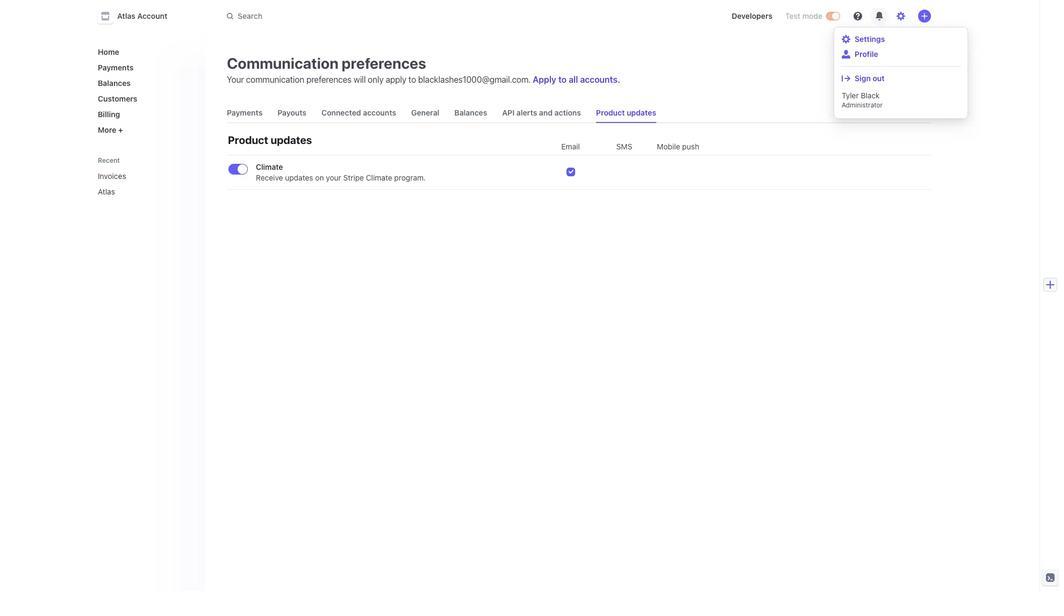 Task type: vqa. For each thing, say whether or not it's contained in the screenshot.
EXEMPTAX in the top right of the page
no



Task type: locate. For each thing, give the bounding box(es) containing it.
payments down home on the left of page
[[98, 63, 134, 72]]

balances up customers
[[98, 78, 131, 88]]

balances down the blacklashes1000@gmail.com.
[[454, 108, 487, 117]]

balances link down home link
[[94, 74, 197, 92]]

product updates
[[596, 108, 656, 117], [228, 134, 312, 146]]

1 vertical spatial atlas
[[98, 187, 115, 196]]

menu
[[836, 30, 965, 116]]

customers link
[[94, 90, 197, 108]]

0 horizontal spatial product
[[228, 134, 268, 146]]

1 vertical spatial payments link
[[223, 103, 267, 123]]

preferences up only on the top
[[342, 54, 426, 72]]

to right apply
[[409, 75, 416, 84]]

more +
[[98, 125, 123, 134]]

to
[[409, 75, 416, 84], [558, 75, 567, 84]]

1 horizontal spatial balances link
[[450, 103, 492, 123]]

atlas
[[117, 11, 135, 20], [98, 187, 115, 196]]

product updates link
[[592, 103, 661, 123]]

atlas down invoices
[[98, 187, 115, 196]]

1 horizontal spatial payments link
[[223, 103, 267, 123]]

0 vertical spatial atlas
[[117, 11, 135, 20]]

climate right stripe
[[366, 173, 392, 182]]

sign out
[[855, 74, 885, 83]]

0 vertical spatial climate
[[256, 162, 283, 171]]

0 horizontal spatial payments
[[98, 63, 134, 72]]

account
[[137, 11, 167, 20]]

tab list
[[223, 103, 931, 123]]

0 vertical spatial updates
[[627, 108, 656, 117]]

api alerts and actions
[[502, 108, 581, 117]]

communication
[[227, 54, 339, 72]]

1 horizontal spatial payments
[[227, 108, 263, 117]]

1 vertical spatial balances
[[454, 108, 487, 117]]

1 horizontal spatial product
[[596, 108, 625, 117]]

administrator
[[842, 101, 883, 109]]

to left all on the top of page
[[558, 75, 567, 84]]

1 horizontal spatial to
[[558, 75, 567, 84]]

actions
[[555, 108, 581, 117]]

0 vertical spatial payments
[[98, 63, 134, 72]]

0 horizontal spatial atlas
[[98, 187, 115, 196]]

payments link down your
[[223, 103, 267, 123]]

+
[[118, 125, 123, 134]]

1 vertical spatial updates
[[271, 134, 312, 146]]

1 vertical spatial payments
[[227, 108, 263, 117]]

payments
[[98, 63, 134, 72], [227, 108, 263, 117]]

email
[[561, 142, 580, 151]]

0 vertical spatial product
[[596, 108, 625, 117]]

atlas left account
[[117, 11, 135, 20]]

climate up receive
[[256, 162, 283, 171]]

payouts
[[278, 108, 306, 117]]

api
[[502, 108, 515, 117]]

help image
[[854, 12, 862, 20]]

product up receive
[[228, 134, 268, 146]]

payments down your
[[227, 108, 263, 117]]

0 vertical spatial balances
[[98, 78, 131, 88]]

0 vertical spatial product updates
[[596, 108, 656, 117]]

menu containing settings
[[836, 30, 965, 116]]

alerts
[[517, 108, 537, 117]]

balances inside core navigation links element
[[98, 78, 131, 88]]

will
[[354, 75, 366, 84]]

recent navigation links element
[[87, 152, 205, 200]]

1 horizontal spatial product updates
[[596, 108, 656, 117]]

on
[[315, 173, 324, 182]]

product down accounts.
[[596, 108, 625, 117]]

climate
[[256, 162, 283, 171], [366, 173, 392, 182]]

balances
[[98, 78, 131, 88], [454, 108, 487, 117]]

payments link up customers link
[[94, 59, 197, 76]]

connected accounts
[[322, 108, 396, 117]]

0 vertical spatial balances link
[[94, 74, 197, 92]]

communication
[[246, 75, 304, 84]]

1 vertical spatial product
[[228, 134, 268, 146]]

payments link
[[94, 59, 197, 76], [223, 103, 267, 123]]

balances link down the blacklashes1000@gmail.com.
[[450, 103, 492, 123]]

invoices
[[98, 171, 126, 181]]

updates left on
[[285, 173, 313, 182]]

updates
[[627, 108, 656, 117], [271, 134, 312, 146], [285, 173, 313, 182]]

apply
[[533, 75, 556, 84]]

0 vertical spatial payments link
[[94, 59, 197, 76]]

product inside tab list
[[596, 108, 625, 117]]

preferences left will
[[306, 75, 352, 84]]

product
[[596, 108, 625, 117], [228, 134, 268, 146]]

0 horizontal spatial to
[[409, 75, 416, 84]]

profile
[[855, 49, 878, 59]]

updates up sms
[[627, 108, 656, 117]]

out
[[873, 74, 885, 83]]

balances link
[[94, 74, 197, 92], [450, 103, 492, 123]]

2 vertical spatial updates
[[285, 173, 313, 182]]

1 vertical spatial climate
[[366, 173, 392, 182]]

updates inside the climate receive updates on your stripe climate program.
[[285, 173, 313, 182]]

payments inside core navigation links element
[[98, 63, 134, 72]]

1 horizontal spatial balances
[[454, 108, 487, 117]]

apply to all accounts. button
[[533, 75, 620, 84]]

all
[[569, 75, 578, 84]]

preferences
[[342, 54, 426, 72], [306, 75, 352, 84]]

updates inside product updates link
[[627, 108, 656, 117]]

recent
[[98, 156, 120, 164]]

developers link
[[727, 8, 777, 25]]

1 vertical spatial preferences
[[306, 75, 352, 84]]

1 vertical spatial product updates
[[228, 134, 312, 146]]

atlas inside recent element
[[98, 187, 115, 196]]

product updates down payouts link
[[228, 134, 312, 146]]

atlas account button
[[98, 9, 178, 24]]

1 horizontal spatial atlas
[[117, 11, 135, 20]]

settings image
[[897, 12, 905, 20]]

product updates up sms
[[596, 108, 656, 117]]

core navigation links element
[[94, 43, 197, 139]]

0 horizontal spatial balances
[[98, 78, 131, 88]]

atlas inside button
[[117, 11, 135, 20]]

billing
[[98, 110, 120, 119]]

updates down payouts link
[[271, 134, 312, 146]]

settings link
[[842, 34, 960, 45]]



Task type: describe. For each thing, give the bounding box(es) containing it.
payments inside tab list
[[227, 108, 263, 117]]

tyler
[[842, 91, 859, 100]]

home
[[98, 47, 119, 56]]

tyler black administrator
[[842, 91, 883, 109]]

your
[[227, 75, 244, 84]]

atlas link
[[94, 183, 182, 200]]

general
[[411, 108, 439, 117]]

black
[[861, 91, 880, 100]]

settings
[[855, 34, 885, 44]]

1 vertical spatial balances link
[[450, 103, 492, 123]]

tab list containing payments
[[223, 103, 931, 123]]

home link
[[94, 43, 197, 61]]

1 horizontal spatial climate
[[366, 173, 392, 182]]

0 horizontal spatial climate
[[256, 162, 283, 171]]

stripe
[[343, 173, 364, 182]]

0 vertical spatial preferences
[[342, 54, 426, 72]]

sign out menu item
[[839, 71, 963, 86]]

2 to from the left
[[558, 75, 567, 84]]

0 horizontal spatial payments link
[[94, 59, 197, 76]]

blacklashes1000@gmail.com.
[[418, 75, 531, 84]]

billing link
[[94, 105, 197, 123]]

program.
[[394, 173, 426, 182]]

more
[[98, 125, 116, 134]]

push
[[682, 142, 699, 151]]

test
[[785, 11, 800, 20]]

recent element
[[87, 167, 205, 200]]

climate receive updates on your stripe climate program.
[[256, 162, 426, 182]]

mobile push
[[657, 142, 699, 151]]

connected accounts link
[[317, 103, 401, 123]]

search
[[238, 11, 262, 20]]

atlas account
[[117, 11, 167, 20]]

balances inside tab list
[[454, 108, 487, 117]]

and
[[539, 108, 553, 117]]

only
[[368, 75, 384, 84]]

your
[[326, 173, 341, 182]]

apply
[[386, 75, 406, 84]]

profile link
[[842, 49, 960, 60]]

Search search field
[[220, 6, 524, 26]]

atlas for atlas account
[[117, 11, 135, 20]]

accounts.
[[580, 75, 620, 84]]

receive
[[256, 173, 283, 182]]

1 to from the left
[[409, 75, 416, 84]]

mode
[[802, 11, 822, 20]]

0 horizontal spatial balances link
[[94, 74, 197, 92]]

test mode
[[785, 11, 822, 20]]

mobile
[[657, 142, 680, 151]]

Search text field
[[220, 6, 524, 26]]

accounts
[[363, 108, 396, 117]]

atlas for atlas
[[98, 187, 115, 196]]

payouts link
[[273, 103, 311, 123]]

connected
[[322, 108, 361, 117]]

communication preferences your communication preferences will only apply to blacklashes1000@gmail.com. apply to all accounts.
[[227, 54, 620, 84]]

api alerts and actions link
[[498, 103, 585, 123]]

0 horizontal spatial product updates
[[228, 134, 312, 146]]

invoices link
[[94, 167, 182, 185]]

customers
[[98, 94, 137, 103]]

general link
[[407, 103, 444, 123]]

sms
[[616, 142, 632, 151]]

sign
[[855, 74, 871, 83]]

developers
[[732, 11, 772, 20]]



